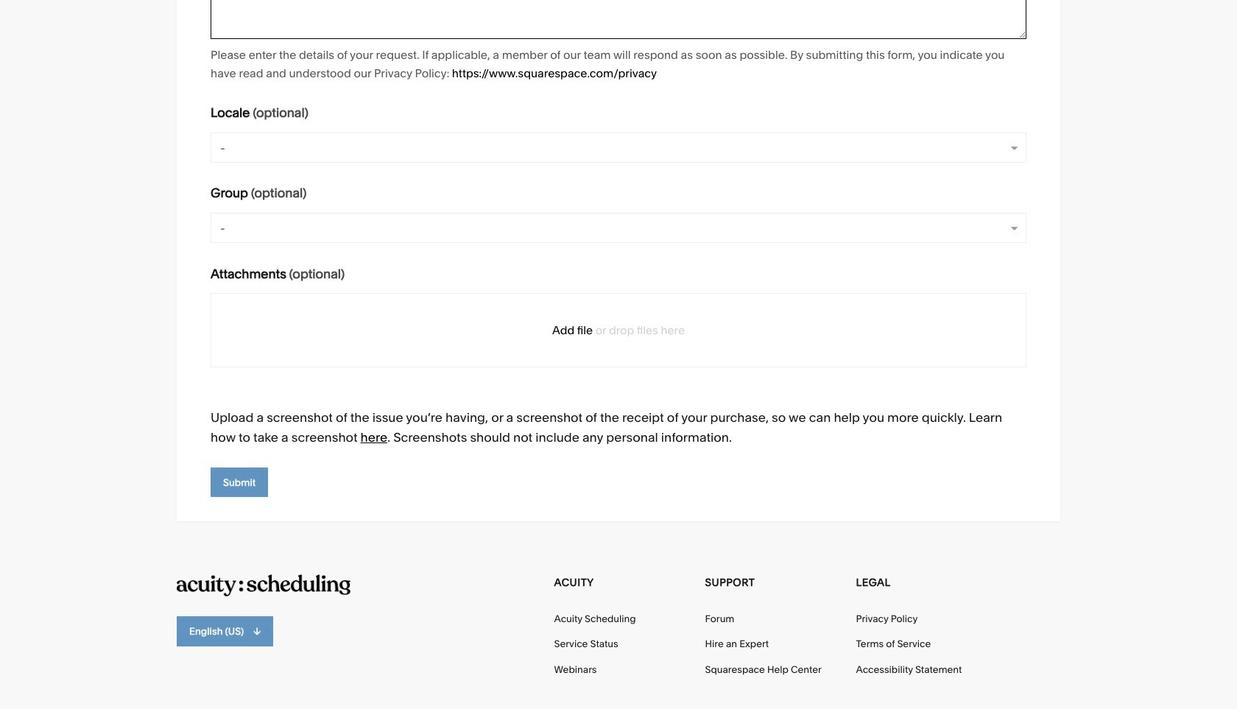 Task type: locate. For each thing, give the bounding box(es) containing it.
None text field
[[211, 0, 1027, 39]]

None submit
[[211, 468, 268, 498]]



Task type: describe. For each thing, give the bounding box(es) containing it.
logo image
[[177, 575, 351, 597]]



